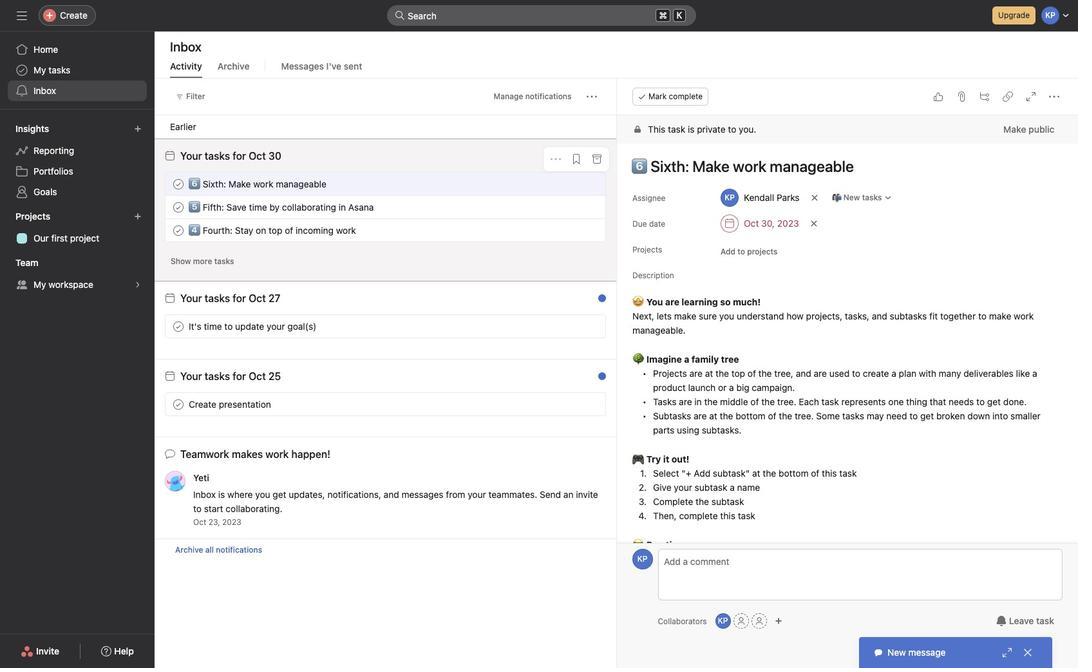 Task type: vqa. For each thing, say whether or not it's contained in the screenshot.
"Timeline" on the left of the page
no



Task type: describe. For each thing, give the bounding box(es) containing it.
help
[[114, 646, 134, 657]]

of up big
[[748, 368, 756, 379]]

your for your tasks for oct 25
[[180, 371, 202, 382]]

mark complete checkbox for create presentation
[[171, 397, 186, 412]]

earlier
[[170, 121, 196, 132]]

1 vertical spatial get
[[921, 411, 934, 422]]

0 vertical spatial at
[[705, 368, 713, 379]]

task down name
[[738, 510, 756, 521]]

complete
[[653, 496, 693, 507]]

thing
[[907, 396, 928, 407]]

filter button
[[170, 88, 211, 106]]

make public button
[[996, 118, 1064, 141]]

messages i've sent
[[281, 61, 363, 72]]

due date
[[633, 219, 666, 229]]

6️⃣ sixth: make work manageable dialog
[[617, 79, 1079, 668]]

collaborating.
[[226, 503, 283, 514]]

that
[[930, 396, 947, 407]]

mark complete checkbox for 6️⃣ sixth: make work manageable
[[171, 176, 186, 192]]

tasks
[[653, 396, 677, 407]]

archive for archive all notifications
[[175, 545, 203, 555]]

1 mark complete image from the top
[[171, 223, 186, 238]]

projects inside 🌳 imagine a family tree projects are at the top of the tree, and are used to create a plan with many deliverables like a product launch or a big campaign. tasks are in the middle of the tree. each task represents one thing that needs to get done. subtasks are at the bottom of the tree. some tasks may need to get broken down into smaller parts using subtasks.
[[653, 368, 687, 379]]

0 vertical spatial time
[[249, 201, 267, 212]]

create for create
[[60, 10, 88, 21]]

1 vertical spatial make
[[229, 178, 251, 189]]

inbox inside the 'yeti inbox is where you get updates, notifications, and messages from your teammates. send an invite to start collaborating. oct 23, 2023'
[[193, 489, 216, 500]]

1 horizontal spatial kp
[[719, 616, 729, 626]]

project
[[70, 233, 99, 244]]

pro-
[[647, 539, 666, 550]]

0 vertical spatial in
[[339, 201, 346, 212]]

oct inside dropdown button
[[744, 218, 759, 229]]

happen!
[[292, 449, 331, 460]]

kendall parks button
[[715, 186, 806, 209]]

1 vertical spatial projects
[[633, 245, 662, 255]]

down
[[968, 411, 991, 422]]

to down thing
[[910, 411, 918, 422]]

oct inside the 'yeti inbox is where you get updates, notifications, and messages from your teammates. send an invite to start collaborating. oct 23, 2023'
[[193, 518, 207, 527]]

manage notifications
[[494, 92, 572, 101]]

your for your tasks for oct 27
[[180, 293, 202, 304]]

full screen image
[[1026, 92, 1036, 102]]

Task Name text field
[[624, 151, 1064, 181]]

mark complete checkbox for it's time to update your goal(s)
[[171, 319, 186, 334]]

0 horizontal spatial notifications
[[216, 545, 262, 555]]

leave task
[[1010, 616, 1055, 627]]

presentation
[[219, 399, 271, 410]]

1 make from the left
[[674, 311, 697, 322]]

fifth:
[[203, 201, 224, 212]]

updates,
[[289, 489, 325, 500]]

due
[[633, 219, 647, 229]]

tasks down show more tasks button
[[205, 293, 230, 304]]

for for 27
[[233, 293, 246, 304]]

5️⃣ fifth: save time by collaborating in asana
[[189, 201, 374, 212]]

description
[[633, 271, 674, 280]]

manage
[[494, 92, 524, 101]]

collaborators
[[658, 617, 707, 626]]

2023 inside the 'yeti inbox is where you get updates, notifications, and messages from your teammates. send an invite to start collaborating. oct 23, 2023'
[[222, 518, 242, 527]]

next,
[[633, 311, 655, 322]]

of right middle
[[751, 396, 759, 407]]

expand new message image
[[1003, 648, 1013, 658]]

middle
[[720, 396, 748, 407]]

manageable.
[[633, 325, 686, 336]]

your inside the 'yeti inbox is where you get updates, notifications, and messages from your teammates. send an invite to start collaborating. oct 23, 2023'
[[468, 489, 486, 500]]

first
[[51, 233, 68, 244]]

to inside the 'yeti inbox is where you get updates, notifications, and messages from your teammates. send an invite to start collaborating. oct 23, 2023'
[[193, 503, 202, 514]]

messages i've sent link
[[281, 61, 363, 78]]

📬
[[832, 193, 842, 202]]

tasks inside button
[[214, 257, 234, 266]]

0 vertical spatial top
[[269, 225, 283, 236]]

teamwork makes work happen!
[[180, 449, 331, 460]]

projects
[[748, 247, 778, 257]]

are up using at right bottom
[[694, 411, 707, 422]]

k
[[677, 10, 683, 21]]

for for 30
[[233, 150, 246, 162]]

teamwork makes work happen! link
[[180, 449, 331, 460]]

archive notification image for your tasks for oct 25
[[592, 374, 602, 385]]

close image
[[1024, 648, 1034, 658]]

goal(s)
[[288, 321, 317, 332]]

archive for archive
[[218, 61, 250, 72]]

tree
[[721, 354, 739, 365]]

new project or portfolio image
[[134, 213, 142, 220]]

work inside 🤩 you are learning so much! next, lets make sure you understand how projects, tasks, and subtasks fit together to make work manageable.
[[1014, 311, 1034, 322]]

0 likes. click to like this task image
[[566, 179, 576, 189]]

all
[[205, 545, 214, 555]]

upgrade
[[999, 10, 1031, 20]]

0 vertical spatial get
[[988, 396, 1001, 407]]

into
[[993, 411, 1009, 422]]

it
[[663, 454, 670, 465]]

mark
[[649, 92, 667, 101]]

are up subtasks
[[679, 396, 692, 407]]

0 horizontal spatial kp button
[[633, 549, 653, 570]]

try
[[647, 454, 661, 465]]

teammates.
[[489, 489, 538, 500]]

to up down
[[977, 396, 985, 407]]

notifications,
[[328, 489, 382, 500]]

are left used
[[814, 368, 827, 379]]

⌘
[[660, 10, 668, 21]]

portfolios
[[34, 166, 73, 177]]

insights element
[[0, 117, 155, 205]]

🎮 try it out! select "+ add subtask" at the bottom of this task give your subtask a name complete the subtask then, complete this task
[[633, 451, 857, 521]]

0 vertical spatial inbox
[[170, 39, 202, 54]]

our first project link
[[8, 228, 147, 249]]

work down asana
[[336, 225, 356, 236]]

it's time to update your goal(s)
[[189, 321, 317, 332]]

of down campaign. on the right of the page
[[768, 411, 777, 422]]

you inside 🤩 you are learning so much! next, lets make sure you understand how projects, tasks, and subtasks fit together to make work manageable.
[[720, 311, 735, 322]]

projects button
[[13, 208, 62, 226]]

understand
[[737, 311, 784, 322]]

tasks inside dropdown button
[[863, 193, 882, 202]]

more
[[193, 257, 212, 266]]

show more tasks
[[171, 257, 234, 266]]

need
[[887, 411, 908, 422]]

our first project
[[34, 233, 99, 244]]

team button
[[13, 254, 50, 272]]

my workspace link
[[8, 275, 147, 295]]

product
[[653, 382, 686, 393]]

of down the 5️⃣ fifth: save time by collaborating in asana
[[285, 225, 293, 236]]

tasks up the sixth:
[[205, 150, 230, 162]]

complete inside 🎮 try it out! select "+ add subtask" at the bottom of this task give your subtask a name complete the subtask then, complete this task
[[679, 510, 718, 521]]

my for my workspace
[[34, 279, 46, 290]]

0 vertical spatial tree.
[[778, 396, 797, 407]]

out!
[[672, 454, 690, 465]]

to right used
[[852, 368, 861, 379]]

together
[[941, 311, 976, 322]]

filter
[[186, 92, 205, 101]]

a left family
[[684, 354, 690, 365]]

your tasks for oct 27, task element
[[180, 293, 281, 304]]

a left plan in the bottom right of the page
[[892, 368, 897, 379]]

0 comments image
[[586, 179, 597, 189]]

🤩
[[633, 294, 644, 309]]

our
[[34, 233, 49, 244]]

may
[[867, 411, 884, 422]]

make inside button
[[1004, 124, 1027, 135]]

mark complete
[[649, 92, 703, 101]]

new insights image
[[134, 125, 142, 133]]

or
[[718, 382, 727, 393]]

Search tasks, projects, and more text field
[[387, 5, 697, 26]]

5️⃣
[[189, 201, 200, 212]]

oct 30, 2023 button
[[715, 212, 805, 235]]

i've
[[327, 61, 342, 72]]

archive all notifications button
[[155, 539, 617, 561]]

0 horizontal spatial kp
[[638, 554, 648, 564]]

0 vertical spatial this
[[822, 468, 837, 479]]

my tasks link
[[8, 60, 147, 81]]

tree,
[[775, 368, 794, 379]]

mark complete button
[[633, 88, 709, 106]]

broken
[[937, 411, 966, 422]]

mark complete image for 5️⃣ fifth: save time by collaborating in asana
[[171, 199, 186, 215]]

task inside button
[[1037, 616, 1055, 627]]

your tasks for oct 27
[[180, 293, 281, 304]]

your tasks for oct 25, task element
[[180, 371, 281, 382]]

fit
[[930, 311, 938, 322]]

archive notification image for your tasks for oct 27
[[592, 296, 602, 307]]

tip
[[666, 539, 678, 550]]

mark complete image for your tasks for oct 25
[[171, 397, 186, 412]]

home
[[34, 44, 58, 55]]

0 vertical spatial notifications
[[526, 92, 572, 101]]



Task type: locate. For each thing, give the bounding box(es) containing it.
make left the public
[[1004, 124, 1027, 135]]

update
[[235, 321, 264, 332]]

complete inside button
[[669, 92, 703, 101]]

my inside teams element
[[34, 279, 46, 290]]

1 horizontal spatial you
[[720, 311, 735, 322]]

0 horizontal spatial make
[[229, 178, 251, 189]]

Mark complete checkbox
[[171, 176, 186, 192], [171, 199, 186, 215], [171, 397, 186, 412]]

0 horizontal spatial bottom
[[736, 411, 766, 422]]

to left the update
[[225, 321, 233, 332]]

are inside 🤩 you are learning so much! next, lets make sure you understand how projects, tasks, and subtasks fit together to make work manageable.
[[665, 296, 680, 307]]

your down "+
[[674, 482, 693, 493]]

from
[[446, 489, 466, 500]]

0 horizontal spatial you
[[255, 489, 270, 500]]

1 vertical spatial archive notification image
[[592, 374, 602, 385]]

create for create presentation
[[189, 399, 217, 410]]

create down your tasks for oct 25
[[189, 399, 217, 410]]

0 vertical spatial for
[[233, 150, 246, 162]]

to left projects
[[738, 247, 745, 257]]

tasks down represents
[[843, 411, 865, 422]]

2023 right 30,
[[777, 218, 799, 229]]

one
[[889, 396, 904, 407]]

mark complete checkbox left 4️⃣
[[171, 223, 186, 238]]

this
[[648, 124, 666, 135]]

0 vertical spatial projects
[[15, 211, 50, 222]]

more actions image
[[551, 154, 561, 164]]

1 mark complete checkbox from the top
[[171, 223, 186, 238]]

at up name
[[753, 468, 761, 479]]

1 horizontal spatial make
[[990, 311, 1012, 322]]

and right "tasks,"
[[872, 311, 888, 322]]

time
[[249, 201, 267, 212], [204, 321, 222, 332]]

invite
[[576, 489, 599, 500]]

workspace
[[49, 279, 93, 290]]

clear due date image
[[810, 220, 818, 228]]

prominent image
[[395, 10, 405, 21]]

6️⃣
[[189, 178, 200, 189]]

0 vertical spatial 2023
[[777, 218, 799, 229]]

to
[[728, 124, 737, 135], [738, 247, 745, 257], [979, 311, 987, 322], [225, 321, 233, 332], [852, 368, 861, 379], [977, 396, 985, 407], [910, 411, 918, 422], [193, 503, 202, 514]]

0 horizontal spatial archive
[[175, 545, 203, 555]]

oct left 30,
[[744, 218, 759, 229]]

add inside button
[[721, 247, 736, 257]]

make right together
[[990, 311, 1012, 322]]

0 vertical spatial kp
[[638, 554, 648, 564]]

1 horizontal spatial in
[[695, 396, 702, 407]]

get inside the 'yeti inbox is where you get updates, notifications, and messages from your teammates. send an invite to start collaborating. oct 23, 2023'
[[273, 489, 287, 500]]

and inside 🌳 imagine a family tree projects are at the top of the tree, and are used to create a plan with many deliverables like a product launch or a big campaign. tasks are in the middle of the tree. each task represents one thing that needs to get done. subtasks are at the bottom of the tree. some tasks may need to get broken down into smaller parts using subtasks.
[[796, 368, 812, 379]]

2 vertical spatial mark complete checkbox
[[171, 397, 186, 412]]

notifications right all
[[216, 545, 262, 555]]

None field
[[387, 5, 697, 26]]

it's
[[189, 321, 202, 332]]

get up into
[[988, 396, 1001, 407]]

are up lets
[[665, 296, 680, 307]]

mark complete image left it's
[[171, 319, 186, 334]]

copy task link image
[[1003, 92, 1013, 102]]

top up big
[[732, 368, 745, 379]]

projects element
[[0, 205, 155, 251]]

an
[[564, 489, 574, 500]]

projects up our
[[15, 211, 50, 222]]

mark complete image
[[171, 223, 186, 238], [171, 319, 186, 334], [171, 397, 186, 412]]

1 vertical spatial complete
[[679, 510, 718, 521]]

1 vertical spatial mark complete image
[[171, 319, 186, 334]]

make down learning
[[674, 311, 697, 322]]

4️⃣
[[189, 225, 200, 236]]

inbox down my tasks
[[34, 85, 56, 96]]

tree. down each at the bottom right of the page
[[795, 411, 814, 422]]

mark complete checkbox for 5️⃣ fifth: save time by collaborating in asana
[[171, 199, 186, 215]]

archive right activity
[[218, 61, 250, 72]]

inbox up activity
[[170, 39, 202, 54]]

big
[[737, 382, 750, 393]]

subtask down name
[[712, 496, 745, 507]]

in
[[339, 201, 346, 212], [695, 396, 702, 407]]

task up the some
[[822, 396, 839, 407]]

2 archive notification image from the top
[[592, 374, 602, 385]]

on
[[256, 225, 266, 236]]

archive
[[218, 61, 250, 72], [175, 545, 203, 555]]

2 mark complete checkbox from the top
[[171, 319, 186, 334]]

oct left 27
[[249, 293, 266, 304]]

1 archive notification image from the top
[[592, 296, 602, 307]]

1 vertical spatial your
[[180, 293, 202, 304]]

more actions for this task image
[[1049, 92, 1060, 102]]

in inside 🌳 imagine a family tree projects are at the top of the tree, and are used to create a plan with many deliverables like a product launch or a big campaign. tasks are in the middle of the tree. each task represents one thing that needs to get done. subtasks are at the bottom of the tree. some tasks may need to get broken down into smaller parts using subtasks.
[[695, 396, 702, 407]]

get left updates, at the left of page
[[273, 489, 287, 500]]

your tasks for oct 25
[[180, 371, 281, 382]]

learning
[[682, 296, 718, 307]]

2023 inside dropdown button
[[777, 218, 799, 229]]

oct left 30
[[249, 150, 266, 162]]

yeti
[[193, 472, 209, 483]]

invite
[[36, 646, 59, 657]]

projects up product
[[653, 368, 687, 379]]

in down launch
[[695, 396, 702, 407]]

to inside 🤩 you are learning so much! next, lets make sure you understand how projects, tasks, and subtasks fit together to make work manageable.
[[979, 311, 987, 322]]

0 vertical spatial is
[[688, 124, 695, 135]]

each
[[799, 396, 819, 407]]

add
[[721, 247, 736, 257], [694, 468, 711, 479]]

help button
[[93, 640, 142, 663]]

1 vertical spatial add
[[694, 468, 711, 479]]

to right together
[[979, 311, 987, 322]]

top
[[269, 225, 283, 236], [732, 368, 745, 379]]

tasks down 'home'
[[49, 64, 70, 75]]

of down the some
[[811, 468, 820, 479]]

archive link
[[218, 61, 250, 78]]

🎮
[[633, 451, 644, 466]]

in left asana
[[339, 201, 346, 212]]

at up subtasks.
[[709, 411, 718, 422]]

asana
[[349, 201, 374, 212]]

2023
[[777, 218, 799, 229], [222, 518, 242, 527]]

main content
[[617, 115, 1079, 668]]

3 for from the top
[[233, 371, 246, 382]]

kp right collaborators
[[719, 616, 729, 626]]

bottom inside 🎮 try it out! select "+ add subtask" at the bottom of this task give your subtask a name complete the subtask then, complete this task
[[779, 468, 809, 479]]

📬 new tasks
[[832, 193, 882, 202]]

at down family
[[705, 368, 713, 379]]

this down subtask"
[[721, 510, 736, 521]]

mark complete checkbox left it's
[[171, 319, 186, 334]]

pro-tip
[[647, 539, 678, 550]]

1 horizontal spatial is
[[688, 124, 695, 135]]

your up 6️⃣
[[180, 150, 202, 162]]

projects inside popup button
[[15, 211, 50, 222]]

is left private
[[688, 124, 695, 135]]

for
[[233, 150, 246, 162], [233, 293, 246, 304], [233, 371, 246, 382]]

0 horizontal spatial get
[[273, 489, 287, 500]]

0 vertical spatial your
[[180, 150, 202, 162]]

0 horizontal spatial your
[[267, 321, 285, 332]]

2023 right 23, at the bottom
[[222, 518, 242, 527]]

your left goal(s)
[[267, 321, 285, 332]]

top right the on
[[269, 225, 283, 236]]

where
[[228, 489, 253, 500]]

1 horizontal spatial add
[[721, 247, 736, 257]]

and right tree,
[[796, 368, 812, 379]]

1 horizontal spatial this
[[822, 468, 837, 479]]

add right "+
[[694, 468, 711, 479]]

oct
[[249, 150, 266, 162], [744, 218, 759, 229], [249, 293, 266, 304], [249, 371, 266, 382], [193, 518, 207, 527]]

to left you.
[[728, 124, 737, 135]]

is up start
[[218, 489, 225, 500]]

kp
[[638, 554, 648, 564], [719, 616, 729, 626]]

you up collaborating.
[[255, 489, 270, 500]]

0 vertical spatial archive
[[218, 61, 250, 72]]

1 vertical spatial mark complete image
[[171, 199, 186, 215]]

your for your tasks for oct 30
[[180, 150, 202, 162]]

is for inbox
[[218, 489, 225, 500]]

assignee
[[633, 193, 666, 203]]

tasks,
[[845, 311, 870, 322]]

mark complete image for 6️⃣ sixth: make work manageable
[[171, 176, 186, 192]]

1 vertical spatial subtask
[[712, 496, 745, 507]]

add to bookmarks image
[[571, 154, 582, 164]]

and
[[872, 311, 888, 322], [796, 368, 812, 379], [384, 489, 399, 500]]

attachments: add a file to this task, 6️⃣ sixth: make work manageable image
[[957, 92, 967, 102]]

0 vertical spatial make
[[1004, 124, 1027, 135]]

remove assignee image
[[811, 194, 819, 202]]

get down thing
[[921, 411, 934, 422]]

bottom inside 🌳 imagine a family tree projects are at the top of the tree, and are used to create a plan with many deliverables like a product launch or a big campaign. tasks are in the middle of the tree. each task represents one thing that needs to get done. subtasks are at the bottom of the tree. some tasks may need to get broken down into smaller parts using subtasks.
[[736, 411, 766, 422]]

1 your from the top
[[180, 150, 202, 162]]

task inside 🌳 imagine a family tree projects are at the top of the tree, and are used to create a plan with many deliverables like a product launch or a big campaign. tasks are in the middle of the tree. each task represents one thing that needs to get done. subtasks are at the bottom of the tree. some tasks may need to get broken down into smaller parts using subtasks.
[[822, 396, 839, 407]]

task down the some
[[840, 468, 857, 479]]

goals
[[34, 186, 57, 197]]

complete right mark
[[669, 92, 703, 101]]

2 vertical spatial inbox
[[193, 489, 216, 500]]

my down 'home'
[[34, 64, 46, 75]]

your
[[267, 321, 285, 332], [674, 482, 693, 493], [468, 489, 486, 500]]

tree. down campaign. on the right of the page
[[778, 396, 797, 407]]

0 horizontal spatial and
[[384, 489, 399, 500]]

1 vertical spatial and
[[796, 368, 812, 379]]

for for 25
[[233, 371, 246, 382]]

create inside dropdown button
[[60, 10, 88, 21]]

archive notification image
[[592, 154, 602, 164]]

is for task
[[688, 124, 695, 135]]

1 horizontal spatial 2023
[[777, 218, 799, 229]]

a down subtask"
[[730, 482, 735, 493]]

3 mark complete image from the top
[[171, 397, 186, 412]]

teams element
[[0, 251, 155, 298]]

fourth:
[[203, 225, 233, 236]]

tasks inside 'global' element
[[49, 64, 70, 75]]

2 vertical spatial your
[[180, 371, 202, 382]]

6️⃣ sixth: make work manageable link
[[189, 178, 327, 189]]

🌳 imagine a family tree projects are at the top of the tree, and are used to create a plan with many deliverables like a product launch or a big campaign. tasks are in the middle of the tree. each task represents one thing that needs to get done. subtasks are at the bottom of the tree. some tasks may need to get broken down into smaller parts using subtasks.
[[633, 351, 1044, 436]]

parts
[[653, 425, 675, 436]]

0 vertical spatial create
[[60, 10, 88, 21]]

my
[[34, 64, 46, 75], [34, 279, 46, 290]]

mark complete image left create presentation
[[171, 397, 186, 412]]

a right like
[[1033, 368, 1038, 379]]

1 vertical spatial create
[[189, 399, 217, 410]]

archive notification image
[[592, 296, 602, 307], [592, 374, 602, 385]]

bottom right subtask"
[[779, 468, 809, 479]]

0 horizontal spatial add
[[694, 468, 711, 479]]

you inside the 'yeti inbox is where you get updates, notifications, and messages from your teammates. send an invite to start collaborating. oct 23, 2023'
[[255, 489, 270, 500]]

0 vertical spatial complete
[[669, 92, 703, 101]]

1 vertical spatial in
[[695, 396, 702, 407]]

and inside 🤩 you are learning so much! next, lets make sure you understand how projects, tasks, and subtasks fit together to make work manageable.
[[872, 311, 888, 322]]

tasks right new
[[863, 193, 882, 202]]

add or remove collaborators image
[[775, 617, 783, 625]]

1 vertical spatial mark complete checkbox
[[171, 199, 186, 215]]

0 horizontal spatial is
[[218, 489, 225, 500]]

0 vertical spatial my
[[34, 64, 46, 75]]

1 vertical spatial this
[[721, 510, 736, 521]]

0 horizontal spatial create
[[60, 10, 88, 21]]

make up save
[[229, 178, 251, 189]]

kp button right collaborators
[[716, 614, 731, 629]]

oct for 30
[[249, 150, 266, 162]]

1 vertical spatial bottom
[[779, 468, 809, 479]]

🌳
[[633, 351, 644, 366]]

oct left 25
[[249, 371, 266, 382]]

description document
[[618, 294, 1064, 595]]

1 vertical spatial is
[[218, 489, 225, 500]]

0 vertical spatial archive notification image
[[592, 296, 602, 307]]

3 mark complete checkbox from the top
[[171, 397, 186, 412]]

projects down due date
[[633, 245, 662, 255]]

many
[[939, 368, 962, 379]]

hide sidebar image
[[17, 10, 27, 21]]

your up create presentation link
[[180, 371, 202, 382]]

1 my from the top
[[34, 64, 46, 75]]

family
[[692, 354, 719, 365]]

1 vertical spatial kp button
[[716, 614, 731, 629]]

task
[[668, 124, 686, 135], [822, 396, 839, 407], [840, 468, 857, 479], [738, 510, 756, 521], [1037, 616, 1055, 627]]

and inside the 'yeti inbox is where you get updates, notifications, and messages from your teammates. send an invite to start collaborating. oct 23, 2023'
[[384, 489, 399, 500]]

0 horizontal spatial make
[[674, 311, 697, 322]]

sure
[[699, 311, 717, 322]]

oct for 25
[[249, 371, 266, 382]]

reporting
[[34, 145, 74, 156]]

kendall
[[744, 192, 775, 203]]

insights
[[15, 123, 49, 134]]

1 vertical spatial you
[[255, 489, 270, 500]]

my inside 'global' element
[[34, 64, 46, 75]]

1 vertical spatial inbox
[[34, 85, 56, 96]]

1 vertical spatial tree.
[[795, 411, 814, 422]]

teamwork
[[180, 449, 229, 460]]

kp button left tip
[[633, 549, 653, 570]]

0 vertical spatial mark complete image
[[171, 223, 186, 238]]

tasks right "more"
[[214, 257, 234, 266]]

3 your from the top
[[180, 371, 202, 382]]

1 vertical spatial at
[[709, 411, 718, 422]]

public
[[1029, 124, 1055, 135]]

1 vertical spatial notifications
[[216, 545, 262, 555]]

0 vertical spatial subtask
[[695, 482, 728, 493]]

2 horizontal spatial and
[[872, 311, 888, 322]]

send
[[540, 489, 561, 500]]

1 for from the top
[[233, 150, 246, 162]]

some
[[817, 411, 840, 422]]

archive inside button
[[175, 545, 203, 555]]

my workspace
[[34, 279, 93, 290]]

incoming
[[296, 225, 334, 236]]

23,
[[209, 518, 220, 527]]

your up it's
[[180, 293, 202, 304]]

1 horizontal spatial make
[[1004, 124, 1027, 135]]

team
[[15, 257, 38, 268]]

notifications right manage
[[526, 92, 572, 101]]

2 vertical spatial get
[[273, 489, 287, 500]]

tasks up create presentation link
[[205, 371, 230, 382]]

1 vertical spatial kp
[[719, 616, 729, 626]]

subtask down subtask"
[[695, 482, 728, 493]]

27
[[269, 293, 281, 304]]

1 vertical spatial top
[[732, 368, 745, 379]]

1 horizontal spatial kp button
[[716, 614, 731, 629]]

make
[[674, 311, 697, 322], [990, 311, 1012, 322]]

2 horizontal spatial get
[[988, 396, 1001, 407]]

1 mark complete image from the top
[[171, 176, 186, 192]]

2 make from the left
[[990, 311, 1012, 322]]

add subtask image
[[980, 92, 990, 102]]

2 for from the top
[[233, 293, 246, 304]]

0 horizontal spatial in
[[339, 201, 346, 212]]

save
[[227, 201, 247, 212]]

manage notifications button
[[488, 88, 578, 106]]

0 vertical spatial add
[[721, 247, 736, 257]]

1 vertical spatial time
[[204, 321, 222, 332]]

imagine
[[647, 354, 682, 365]]

0 vertical spatial mark complete checkbox
[[171, 223, 186, 238]]

1 vertical spatial archive
[[175, 545, 203, 555]]

add inside 🎮 try it out! select "+ add subtask" at the bottom of this task give your subtask a name complete the subtask then, complete this task
[[694, 468, 711, 479]]

0 horizontal spatial 2023
[[222, 518, 242, 527]]

1 horizontal spatial time
[[249, 201, 267, 212]]

to inside add to projects button
[[738, 247, 745, 257]]

1 horizontal spatial your
[[468, 489, 486, 500]]

inbox up start
[[193, 489, 216, 500]]

work up like
[[1014, 311, 1034, 322]]

oct for 27
[[249, 293, 266, 304]]

top inside 🌳 imagine a family tree projects are at the top of the tree, and are used to create a plan with many deliverables like a product launch or a big campaign. tasks are in the middle of the tree. each task represents one thing that needs to get done. subtasks are at the bottom of the tree. some tasks may need to get broken down into smaller parts using subtasks.
[[732, 368, 745, 379]]

1 vertical spatial my
[[34, 279, 46, 290]]

global element
[[0, 32, 155, 109]]

task right leave
[[1037, 616, 1055, 627]]

subtask"
[[713, 468, 750, 479]]

2 your from the top
[[180, 293, 202, 304]]

main content containing 🤩
[[617, 115, 1079, 668]]

a right or
[[729, 382, 734, 393]]

for up 6️⃣ sixth: make work manageable link
[[233, 150, 246, 162]]

your right from
[[468, 489, 486, 500]]

see details, my workspace image
[[134, 281, 142, 289]]

0 vertical spatial you
[[720, 311, 735, 322]]

1 horizontal spatial bottom
[[779, 468, 809, 479]]

0 likes. click to like this task image
[[933, 92, 944, 102]]

parks
[[777, 192, 800, 203]]

messages
[[281, 61, 324, 72]]

inbox inside 'global' element
[[34, 85, 56, 96]]

1 horizontal spatial create
[[189, 399, 217, 410]]

1 vertical spatial 2023
[[222, 518, 242, 527]]

and left messages
[[384, 489, 399, 500]]

2 horizontal spatial your
[[674, 482, 693, 493]]

at inside 🎮 try it out! select "+ add subtask" at the bottom of this task give your subtask a name complete the subtask then, complete this task
[[753, 468, 761, 479]]

is inside 6️⃣ sixth: make work manageable dialog
[[688, 124, 695, 135]]

work up by
[[253, 178, 274, 189]]

my tasks
[[34, 64, 70, 75]]

mark complete checkbox for 4️⃣ fourth: stay on top of incoming work
[[171, 223, 186, 238]]

2 vertical spatial projects
[[653, 368, 687, 379]]

archive left all
[[175, 545, 203, 555]]

tasks inside 🌳 imagine a family tree projects are at the top of the tree, and are used to create a plan with many deliverables like a product launch or a big campaign. tasks are in the middle of the tree. each task represents one thing that needs to get done. subtasks are at the bottom of the tree. some tasks may need to get broken down into smaller parts using subtasks.
[[843, 411, 865, 422]]

for up presentation
[[233, 371, 246, 382]]

activity link
[[170, 61, 202, 78]]

Mark complete checkbox
[[171, 223, 186, 238], [171, 319, 186, 334]]

1 vertical spatial mark complete checkbox
[[171, 319, 186, 334]]

mark complete image left 5️⃣ at the left top of page
[[171, 199, 186, 215]]

work right makes
[[266, 449, 289, 460]]

kp down pro-
[[638, 554, 648, 564]]

1 horizontal spatial top
[[732, 368, 745, 379]]

are up launch
[[690, 368, 703, 379]]

mark complete checkbox left 5️⃣ at the left top of page
[[171, 199, 186, 215]]

0 horizontal spatial time
[[204, 321, 222, 332]]

give
[[653, 482, 672, 493]]

my for my tasks
[[34, 64, 46, 75]]

2 mark complete checkbox from the top
[[171, 199, 186, 215]]

a inside 🎮 try it out! select "+ add subtask" at the bottom of this task give your subtask a name complete the subtask then, complete this task
[[730, 482, 735, 493]]

1 vertical spatial for
[[233, 293, 246, 304]]

bottom down middle
[[736, 411, 766, 422]]

mark complete checkbox left 6️⃣
[[171, 176, 186, 192]]

used
[[830, 368, 850, 379]]

2 vertical spatial for
[[233, 371, 246, 382]]

notifications
[[526, 92, 572, 101], [216, 545, 262, 555]]

6️⃣ sixth: make work manageable
[[189, 178, 327, 189]]

0 vertical spatial mark complete checkbox
[[171, 176, 186, 192]]

mark complete checkbox left create presentation
[[171, 397, 186, 412]]

more actions image
[[587, 92, 597, 102]]

2 mark complete image from the top
[[171, 199, 186, 215]]

2 vertical spatial at
[[753, 468, 761, 479]]

how
[[787, 311, 804, 322]]

mark complete image for your tasks for oct 27
[[171, 319, 186, 334]]

2 mark complete image from the top
[[171, 319, 186, 334]]

1 horizontal spatial notifications
[[526, 92, 572, 101]]

your tasks for oct 30, task element
[[180, 150, 282, 162]]

mark complete image
[[171, 176, 186, 192], [171, 199, 186, 215]]

task right this
[[668, 124, 686, 135]]

is inside the 'yeti inbox is where you get updates, notifications, and messages from your teammates. send an invite to start collaborating. oct 23, 2023'
[[218, 489, 225, 500]]

2 my from the top
[[34, 279, 46, 290]]

your inside 🎮 try it out! select "+ add subtask" at the bottom of this task give your subtask a name complete the subtask then, complete this task
[[674, 482, 693, 493]]

1 mark complete checkbox from the top
[[171, 176, 186, 192]]

2 vertical spatial and
[[384, 489, 399, 500]]

done.
[[1004, 396, 1027, 407]]

create up home link
[[60, 10, 88, 21]]

of inside 🎮 try it out! select "+ add subtask" at the bottom of this task give your subtask a name complete the subtask then, complete this task
[[811, 468, 820, 479]]

new message
[[888, 647, 947, 658]]

0 horizontal spatial top
[[269, 225, 283, 236]]

0 vertical spatial and
[[872, 311, 888, 322]]



